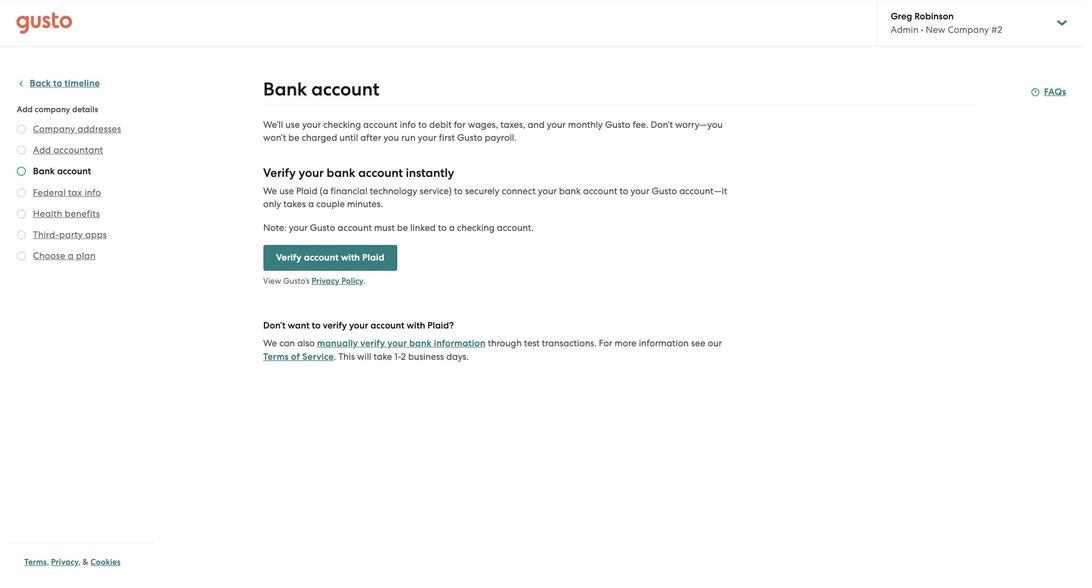 Task type: vqa. For each thing, say whether or not it's contained in the screenshot.
WITH inside button
yes



Task type: locate. For each thing, give the bounding box(es) containing it.
verify for your
[[263, 166, 296, 180]]

0 horizontal spatial privacy
[[51, 558, 78, 568]]

1 vertical spatial bank
[[33, 166, 55, 177]]

1 horizontal spatial ,
[[78, 558, 81, 568]]

6 check image from the top
[[17, 252, 26, 261]]

0 horizontal spatial bank
[[327, 166, 356, 180]]

can
[[280, 338, 295, 349]]

account—it
[[680, 186, 728, 197]]

taxes,
[[501, 119, 526, 130]]

1 vertical spatial verify
[[361, 338, 385, 350]]

. left the this
[[334, 352, 336, 363]]

verify
[[323, 320, 347, 332], [361, 338, 385, 350]]

1 horizontal spatial add
[[33, 145, 51, 156]]

0 vertical spatial privacy
[[312, 277, 340, 286]]

don't
[[651, 119, 673, 130], [263, 320, 286, 332]]

0 vertical spatial verify
[[323, 320, 347, 332]]

0 horizontal spatial terms
[[24, 558, 47, 568]]

1 vertical spatial with
[[407, 320, 426, 332]]

terms left privacy link on the bottom of page
[[24, 558, 47, 568]]

company inside 'greg robinson admin • new company #2'
[[948, 24, 990, 35]]

terms of service link
[[263, 352, 334, 363]]

greg robinson admin • new company #2
[[891, 11, 1003, 35]]

4 check image from the top
[[17, 210, 26, 219]]

checking down securely
[[457, 223, 495, 233]]

0 vertical spatial bank
[[263, 78, 307, 100]]

verify up manually
[[323, 320, 347, 332]]

company addresses button
[[33, 123, 121, 136]]

1 check image from the top
[[17, 125, 26, 134]]

don't up can
[[263, 320, 286, 332]]

health benefits
[[33, 209, 100, 219]]

0 horizontal spatial ,
[[47, 558, 49, 568]]

with
[[341, 252, 360, 264], [407, 320, 426, 332]]

be right the must
[[397, 223, 408, 233]]

securely
[[465, 186, 500, 197]]

your
[[302, 119, 321, 130], [547, 119, 566, 130], [418, 132, 437, 143], [299, 166, 324, 180], [538, 186, 557, 197], [631, 186, 650, 197], [289, 223, 308, 233], [349, 320, 369, 332], [388, 338, 407, 350]]

1 horizontal spatial verify
[[361, 338, 385, 350]]

0 horizontal spatial information
[[434, 338, 486, 350]]

1 vertical spatial terms
[[24, 558, 47, 568]]

policy
[[342, 277, 364, 286]]

information
[[434, 338, 486, 350], [639, 338, 689, 349]]

be
[[289, 132, 300, 143], [397, 223, 408, 233]]

details
[[72, 105, 98, 115]]

1 horizontal spatial bank
[[410, 338, 432, 350]]

verify up gusto's
[[276, 252, 302, 264]]

0 horizontal spatial verify
[[323, 320, 347, 332]]

bank account up federal tax info button
[[33, 166, 91, 177]]

manually verify your bank information button
[[317, 338, 486, 351]]

robinson
[[915, 11, 955, 22]]

for
[[454, 119, 466, 130]]

plaid inside button
[[363, 252, 385, 264]]

1 horizontal spatial .
[[364, 277, 366, 286]]

don't right the fee.
[[651, 119, 673, 130]]

verify up the only
[[263, 166, 296, 180]]

linked
[[411, 223, 436, 233]]

0 horizontal spatial with
[[341, 252, 360, 264]]

2 horizontal spatial a
[[449, 223, 455, 233]]

checking inside we'll use your checking account info to debit for wages, taxes, and your monthly gusto fee. don't worry—you won't be charged until after you run your first gusto payroll.
[[324, 119, 361, 130]]

be inside we'll use your checking account info to debit for wages, taxes, and your monthly gusto fee. don't worry—you won't be charged until after you run your first gusto payroll.
[[289, 132, 300, 143]]

1 horizontal spatial terms
[[263, 352, 289, 363]]

bank account inside list
[[33, 166, 91, 177]]

couple
[[316, 199, 345, 210]]

cookies
[[91, 558, 121, 568]]

0 vertical spatial with
[[341, 252, 360, 264]]

1 vertical spatial a
[[449, 223, 455, 233]]

account inside we'll use your checking account info to debit for wages, taxes, and your monthly gusto fee. don't worry—you won't be charged until after you run your first gusto payroll.
[[364, 119, 398, 130]]

add company details
[[17, 105, 98, 115]]

we up the only
[[263, 186, 277, 197]]

days.
[[447, 352, 469, 363]]

0 vertical spatial don't
[[651, 119, 673, 130]]

, left &
[[78, 558, 81, 568]]

1 vertical spatial add
[[33, 145, 51, 156]]

0 vertical spatial be
[[289, 132, 300, 143]]

bank inside list
[[33, 166, 55, 177]]

, left privacy link on the bottom of page
[[47, 558, 49, 568]]

privacy for ,
[[51, 558, 78, 568]]

choose
[[33, 251, 65, 261]]

2 horizontal spatial bank
[[560, 186, 581, 197]]

verify
[[263, 166, 296, 180], [276, 252, 302, 264]]

be right the won't
[[289, 132, 300, 143]]

add inside button
[[33, 145, 51, 156]]

use up takes
[[280, 186, 294, 197]]

1 information from the left
[[434, 338, 486, 350]]

note: your gusto account must be linked to a checking account.
[[263, 223, 534, 233]]

0 horizontal spatial info
[[85, 187, 101, 198]]

for
[[599, 338, 613, 349]]

5 check image from the top
[[17, 231, 26, 240]]

info
[[400, 119, 416, 130], [85, 187, 101, 198]]

0 vertical spatial bank
[[327, 166, 356, 180]]

plaid
[[296, 186, 318, 197], [363, 252, 385, 264]]

bank account list
[[17, 123, 150, 265]]

terms
[[263, 352, 289, 363], [24, 558, 47, 568]]

must
[[374, 223, 395, 233]]

1 vertical spatial .
[[334, 352, 336, 363]]

privacy for policy
[[312, 277, 340, 286]]

use inside verify your bank account instantly we use plaid (a financial technology service) to securely connect your bank account to your gusto account—it only takes a couple minutes.
[[280, 186, 294, 197]]

0 vertical spatial plaid
[[296, 186, 318, 197]]

0 horizontal spatial bank
[[33, 166, 55, 177]]

to
[[53, 78, 62, 89], [419, 119, 427, 130], [454, 186, 463, 197], [620, 186, 629, 197], [438, 223, 447, 233], [312, 320, 321, 332]]

0 horizontal spatial don't
[[263, 320, 286, 332]]

a left plan
[[68, 251, 74, 261]]

(a
[[320, 186, 329, 197]]

privacy down verify account with plaid button
[[312, 277, 340, 286]]

verify inside verify your bank account instantly we use plaid (a financial technology service) to securely connect your bank account to your gusto account—it only takes a couple minutes.
[[263, 166, 296, 180]]

with up manually verify your bank information button
[[407, 320, 426, 332]]

a right takes
[[308, 199, 314, 210]]

0 vertical spatial use
[[286, 119, 300, 130]]

verify up will
[[361, 338, 385, 350]]

0 vertical spatial terms
[[263, 352, 289, 363]]

accountant
[[53, 145, 103, 156]]

information up days.
[[434, 338, 486, 350]]

account inside 'bank account' list
[[57, 166, 91, 177]]

1 horizontal spatial info
[[400, 119, 416, 130]]

check image
[[17, 125, 26, 134], [17, 146, 26, 155], [17, 167, 26, 176], [17, 210, 26, 219], [17, 231, 26, 240], [17, 252, 26, 261]]

bank right connect on the top
[[560, 186, 581, 197]]

first
[[439, 132, 455, 143]]

run
[[402, 132, 416, 143]]

2 vertical spatial bank
[[410, 338, 432, 350]]

2 vertical spatial a
[[68, 251, 74, 261]]

verify your bank account instantly we use plaid (a financial technology service) to securely connect your bank account to your gusto account—it only takes a couple minutes.
[[263, 166, 728, 210]]

federal
[[33, 187, 66, 198]]

0 vertical spatial verify
[[263, 166, 296, 180]]

terms down can
[[263, 352, 289, 363]]

1 horizontal spatial privacy
[[312, 277, 340, 286]]

bank account
[[263, 78, 380, 100], [33, 166, 91, 177]]

and
[[528, 119, 545, 130]]

company down "company"
[[33, 124, 75, 135]]

choose a plan
[[33, 251, 96, 261]]

minutes.
[[347, 199, 383, 210]]

plaid left (a
[[296, 186, 318, 197]]

timeline
[[65, 78, 100, 89]]

privacy left &
[[51, 558, 78, 568]]

. down verify account with plaid button
[[364, 277, 366, 286]]

1 horizontal spatial plaid
[[363, 252, 385, 264]]

1 vertical spatial privacy
[[51, 558, 78, 568]]

1 horizontal spatial be
[[397, 223, 408, 233]]

check image
[[17, 189, 26, 198]]

back to timeline
[[30, 78, 100, 89]]

to inside we'll use your checking account info to debit for wages, taxes, and your monthly gusto fee. don't worry—you won't be charged until after you run your first gusto payroll.
[[419, 119, 427, 130]]

0 vertical spatial add
[[17, 105, 33, 115]]

0 vertical spatial we
[[263, 186, 277, 197]]

0 vertical spatial a
[[308, 199, 314, 210]]

won't
[[263, 132, 286, 143]]

1 vertical spatial info
[[85, 187, 101, 198]]

0 horizontal spatial bank account
[[33, 166, 91, 177]]

use inside we'll use your checking account info to debit for wages, taxes, and your monthly gusto fee. don't worry—you won't be charged until after you run your first gusto payroll.
[[286, 119, 300, 130]]

bank up federal
[[33, 166, 55, 177]]

0 horizontal spatial a
[[68, 251, 74, 261]]

gusto left the 'account—it'
[[652, 186, 678, 197]]

0 horizontal spatial company
[[33, 124, 75, 135]]

1 horizontal spatial with
[[407, 320, 426, 332]]

information left see
[[639, 338, 689, 349]]

1 horizontal spatial bank
[[263, 78, 307, 100]]

use right we'll
[[286, 119, 300, 130]]

0 horizontal spatial .
[[334, 352, 336, 363]]

check image for health
[[17, 210, 26, 219]]

we left can
[[263, 338, 277, 349]]

verify inside button
[[276, 252, 302, 264]]

bank up business
[[410, 338, 432, 350]]

plan
[[76, 251, 96, 261]]

privacy
[[312, 277, 340, 286], [51, 558, 78, 568]]

0 vertical spatial bank account
[[263, 78, 380, 100]]

1 vertical spatial checking
[[457, 223, 495, 233]]

info right tax
[[85, 187, 101, 198]]

1 horizontal spatial don't
[[651, 119, 673, 130]]

.
[[364, 277, 366, 286], [334, 352, 336, 363]]

. inside the we can also manually verify your bank information through test transactions. for more information see our terms of service . this will take 1-2 business days.
[[334, 352, 336, 363]]

0 horizontal spatial be
[[289, 132, 300, 143]]

checking up until
[[324, 119, 361, 130]]

1 horizontal spatial information
[[639, 338, 689, 349]]

test
[[524, 338, 540, 349]]

monthly
[[568, 119, 603, 130]]

plaid up policy
[[363, 252, 385, 264]]

1 vertical spatial company
[[33, 124, 75, 135]]

take
[[374, 352, 392, 363]]

1 vertical spatial verify
[[276, 252, 302, 264]]

company left #2 on the right of page
[[948, 24, 990, 35]]

0 horizontal spatial checking
[[324, 119, 361, 130]]

0 vertical spatial company
[[948, 24, 990, 35]]

bank
[[327, 166, 356, 180], [560, 186, 581, 197], [410, 338, 432, 350]]

bank up we'll
[[263, 78, 307, 100]]

1 vertical spatial we
[[263, 338, 277, 349]]

service
[[302, 352, 334, 363]]

1 we from the top
[[263, 186, 277, 197]]

1 vertical spatial bank account
[[33, 166, 91, 177]]

debit
[[430, 119, 452, 130]]

1 horizontal spatial a
[[308, 199, 314, 210]]

add for add company details
[[17, 105, 33, 115]]

will
[[357, 352, 372, 363]]

this
[[339, 352, 355, 363]]

0 vertical spatial info
[[400, 119, 416, 130]]

1 vertical spatial use
[[280, 186, 294, 197]]

2 check image from the top
[[17, 146, 26, 155]]

apps
[[85, 230, 107, 240]]

a right linked
[[449, 223, 455, 233]]

2 we from the top
[[263, 338, 277, 349]]

add left accountant
[[33, 145, 51, 156]]

worry—you
[[676, 119, 723, 130]]

a
[[308, 199, 314, 210], [449, 223, 455, 233], [68, 251, 74, 261]]

1 horizontal spatial company
[[948, 24, 990, 35]]

with up policy
[[341, 252, 360, 264]]

add left "company"
[[17, 105, 33, 115]]

health benefits button
[[33, 207, 100, 220]]

1 horizontal spatial bank account
[[263, 78, 380, 100]]

bank up financial on the top left of page
[[327, 166, 356, 180]]

company addresses
[[33, 124, 121, 135]]

,
[[47, 558, 49, 568], [78, 558, 81, 568]]

bank account up "charged"
[[263, 78, 380, 100]]

0 horizontal spatial plaid
[[296, 186, 318, 197]]

info up run
[[400, 119, 416, 130]]

info inside button
[[85, 187, 101, 198]]

0 vertical spatial checking
[[324, 119, 361, 130]]

0 horizontal spatial add
[[17, 105, 33, 115]]

1 vertical spatial plaid
[[363, 252, 385, 264]]



Task type: describe. For each thing, give the bounding box(es) containing it.
add accountant button
[[33, 144, 103, 157]]

gusto down 'couple'
[[310, 223, 336, 233]]

company
[[35, 105, 70, 115]]

federal tax info
[[33, 187, 101, 198]]

technology
[[370, 186, 418, 197]]

view gusto's privacy policy .
[[263, 277, 366, 286]]

want
[[288, 320, 310, 332]]

privacy policy link
[[312, 277, 364, 286]]

2 information from the left
[[639, 338, 689, 349]]

1 vertical spatial bank
[[560, 186, 581, 197]]

manually
[[317, 338, 358, 350]]

back
[[30, 78, 51, 89]]

check image for choose
[[17, 252, 26, 261]]

verify for account
[[276, 252, 302, 264]]

check image for company
[[17, 125, 26, 134]]

plaid?
[[428, 320, 454, 332]]

home image
[[16, 12, 72, 34]]

verify inside the we can also manually verify your bank information through test transactions. for more information see our terms of service . this will take 1-2 business days.
[[361, 338, 385, 350]]

add accountant
[[33, 145, 103, 156]]

greg
[[891, 11, 913, 22]]

3 check image from the top
[[17, 167, 26, 176]]

transactions.
[[542, 338, 597, 349]]

terms , privacy , & cookies
[[24, 558, 121, 568]]

2
[[401, 352, 406, 363]]

we'll use your checking account info to debit for wages, taxes, and your monthly gusto fee. don't worry—you won't be charged until after you run your first gusto payroll.
[[263, 119, 723, 143]]

of
[[291, 352, 300, 363]]

to inside button
[[53, 78, 62, 89]]

takes
[[284, 199, 306, 210]]

you
[[384, 132, 399, 143]]

choose a plan button
[[33, 250, 96, 263]]

don't inside we'll use your checking account info to debit for wages, taxes, and your monthly gusto fee. don't worry—you won't be charged until after you run your first gusto payroll.
[[651, 119, 673, 130]]

we can also manually verify your bank information through test transactions. for more information see our terms of service . this will take 1-2 business days.
[[263, 338, 723, 363]]

see
[[692, 338, 706, 349]]

privacy link
[[51, 558, 78, 568]]

payroll.
[[485, 132, 517, 143]]

we inside verify your bank account instantly we use plaid (a financial technology service) to securely connect your bank account to your gusto account—it only takes a couple minutes.
[[263, 186, 277, 197]]

instantly
[[406, 166, 455, 180]]

2 , from the left
[[78, 558, 81, 568]]

your inside the we can also manually verify your bank information through test transactions. for more information see our terms of service . this will take 1-2 business days.
[[388, 338, 407, 350]]

a inside choose a plan button
[[68, 251, 74, 261]]

company inside button
[[33, 124, 75, 135]]

through
[[488, 338, 522, 349]]

account inside verify account with plaid button
[[304, 252, 339, 264]]

health
[[33, 209, 62, 219]]

cookies button
[[91, 556, 121, 569]]

third-party apps
[[33, 230, 107, 240]]

back to timeline button
[[17, 77, 100, 90]]

fee.
[[633, 119, 649, 130]]

check image for add
[[17, 146, 26, 155]]

&
[[83, 558, 89, 568]]

1 , from the left
[[47, 558, 49, 568]]

view
[[263, 277, 281, 286]]

tax
[[68, 187, 82, 198]]

new
[[926, 24, 946, 35]]

a inside verify your bank account instantly we use plaid (a financial technology service) to securely connect your bank account to your gusto account—it only takes a couple minutes.
[[308, 199, 314, 210]]

business
[[409, 352, 444, 363]]

#2
[[992, 24, 1003, 35]]

with inside button
[[341, 252, 360, 264]]

plaid inside verify your bank account instantly we use plaid (a financial technology service) to securely connect your bank account to your gusto account—it only takes a couple minutes.
[[296, 186, 318, 197]]

more
[[615, 338, 637, 349]]

terms inside the we can also manually verify your bank information through test transactions. for more information see our terms of service . this will take 1-2 business days.
[[263, 352, 289, 363]]

service)
[[420, 186, 452, 197]]

charged
[[302, 132, 337, 143]]

1 vertical spatial don't
[[263, 320, 286, 332]]

gusto down for on the top left of page
[[457, 132, 483, 143]]

third-
[[33, 230, 59, 240]]

until
[[340, 132, 358, 143]]

benefits
[[65, 209, 100, 219]]

connect
[[502, 186, 536, 197]]

gusto inside verify your bank account instantly we use plaid (a financial technology service) to securely connect your bank account to your gusto account—it only takes a couple minutes.
[[652, 186, 678, 197]]

wages,
[[468, 119, 499, 130]]

account.
[[497, 223, 534, 233]]

gusto left the fee.
[[606, 119, 631, 130]]

info inside we'll use your checking account info to debit for wages, taxes, and your monthly gusto fee. don't worry—you won't be charged until after you run your first gusto payroll.
[[400, 119, 416, 130]]

federal tax info button
[[33, 186, 101, 199]]

bank inside the we can also manually verify your bank information through test transactions. for more information see our terms of service . this will take 1-2 business days.
[[410, 338, 432, 350]]

1 horizontal spatial checking
[[457, 223, 495, 233]]

third-party apps button
[[33, 229, 107, 242]]

0 vertical spatial .
[[364, 277, 366, 286]]

admin
[[891, 24, 919, 35]]

also
[[298, 338, 315, 349]]

our
[[708, 338, 723, 349]]

check image for third-
[[17, 231, 26, 240]]

party
[[59, 230, 83, 240]]

verify account with plaid
[[276, 252, 385, 264]]

1 vertical spatial be
[[397, 223, 408, 233]]

terms link
[[24, 558, 47, 568]]

verify account with plaid button
[[263, 245, 398, 271]]

faqs button
[[1032, 86, 1067, 99]]

add for add accountant
[[33, 145, 51, 156]]

financial
[[331, 186, 368, 197]]

we inside the we can also manually verify your bank information through test transactions. for more information see our terms of service . this will take 1-2 business days.
[[263, 338, 277, 349]]

•
[[922, 24, 924, 35]]

faqs
[[1045, 86, 1067, 98]]

1-
[[395, 352, 401, 363]]

we'll
[[263, 119, 283, 130]]

addresses
[[78, 124, 121, 135]]



